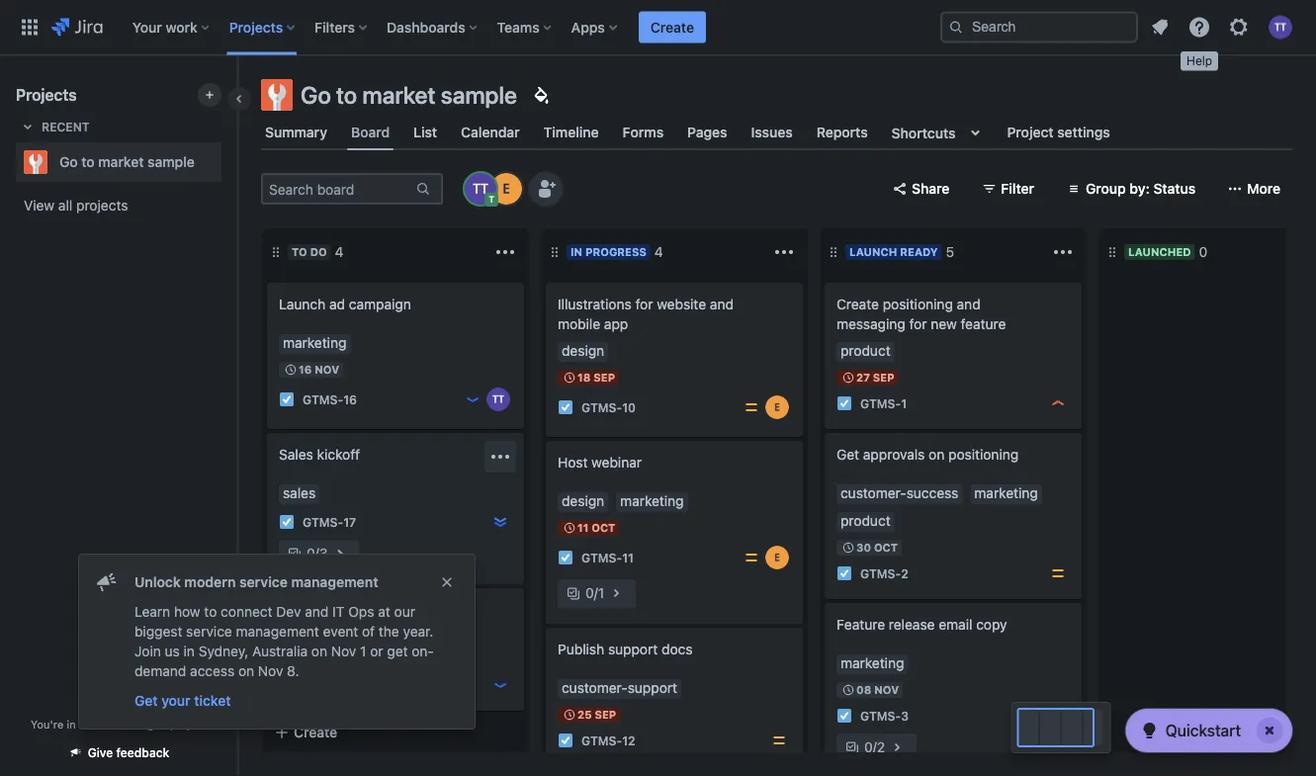 Task type: locate. For each thing, give the bounding box(es) containing it.
projects right work
[[229, 19, 283, 35]]

0 horizontal spatial go
[[59, 154, 78, 170]]

in left a
[[67, 718, 76, 731]]

gtms- down 11 oct
[[581, 551, 622, 565]]

/ down gtms-17 link
[[315, 545, 319, 562]]

gtms- for create positioning and messaging for new feature
[[860, 396, 901, 410]]

1 vertical spatial get
[[134, 693, 158, 709]]

projects
[[76, 197, 128, 214]]

give feedback
[[88, 746, 169, 760]]

to right how
[[204, 604, 217, 620]]

high image
[[1050, 396, 1066, 411]]

0 horizontal spatial and
[[305, 604, 329, 620]]

0 vertical spatial sample
[[441, 81, 517, 109]]

for
[[635, 296, 653, 312], [909, 316, 927, 332], [429, 602, 447, 618]]

0 vertical spatial terry turtle image
[[465, 173, 496, 205]]

event
[[323, 623, 358, 640]]

create left dev at the left bottom
[[294, 724, 337, 741]]

positioning up 'new'
[[883, 296, 953, 312]]

collapse recent projects image
[[16, 115, 40, 138]]

launch left the ad
[[279, 296, 326, 312]]

task image left gtms-2 link
[[837, 566, 852, 581]]

0 horizontal spatial for
[[429, 602, 447, 618]]

management inside learn how to connect dev and it ops at our biggest service management event of the year. join us in sydney, australia on nov 1 or get on- demand access on nov 8.
[[236, 623, 319, 640]]

0 vertical spatial create button
[[639, 11, 706, 43]]

27 sep
[[856, 371, 895, 384]]

dev
[[276, 604, 301, 620]]

set background color image
[[529, 83, 553, 107]]

task image
[[558, 399, 574, 415], [279, 514, 295, 530], [837, 566, 852, 581], [558, 733, 574, 749]]

and inside create positioning and messaging for new feature
[[957, 296, 981, 312]]

2 horizontal spatial create
[[837, 296, 879, 312]]

quickstart
[[1165, 721, 1241, 740]]

to do 4
[[292, 244, 344, 260]]

sep right 27
[[873, 371, 895, 384]]

create
[[650, 19, 694, 35], [837, 296, 879, 312], [294, 724, 337, 741]]

/ for 3
[[315, 545, 319, 562]]

1 vertical spatial in
[[67, 718, 76, 731]]

get your ticket button
[[133, 689, 233, 713]]

1 vertical spatial /
[[594, 585, 598, 601]]

27
[[856, 371, 870, 384]]

view
[[24, 197, 55, 214]]

task image for and
[[837, 396, 852, 411]]

project
[[1007, 124, 1054, 140]]

0 horizontal spatial sample
[[147, 154, 195, 170]]

2 vertical spatial /
[[873, 739, 877, 755]]

create inside create positioning and messaging for new feature
[[837, 296, 879, 312]]

1 vertical spatial management
[[236, 623, 319, 640]]

1 inside learn how to connect dev and it ops at our biggest service management event of the year. join us in sydney, australia on nov 1 or get on- demand access on nov 8.
[[360, 643, 366, 660]]

gtms-11 link
[[581, 549, 634, 566]]

gtms-11
[[581, 551, 634, 565]]

projects up collapse recent projects image
[[16, 86, 77, 104]]

gtms- down 16 nov
[[303, 392, 343, 406]]

1 horizontal spatial projects
[[229, 19, 283, 35]]

sample
[[441, 81, 517, 109], [147, 154, 195, 170]]

task image for email
[[837, 708, 852, 724]]

1 vertical spatial go to market sample
[[59, 154, 195, 170]]

nov
[[315, 363, 339, 376], [331, 643, 356, 660], [258, 663, 283, 679], [874, 684, 899, 697]]

1 horizontal spatial and
[[710, 296, 734, 312]]

0 vertical spatial 11
[[577, 522, 589, 534]]

0 vertical spatial for
[[635, 296, 653, 312]]

nov right 08
[[874, 684, 899, 697]]

/ for 1
[[594, 585, 598, 601]]

get up managed
[[134, 693, 158, 709]]

go down recent
[[59, 154, 78, 170]]

1 vertical spatial create
[[837, 296, 879, 312]]

terry turtle image down calendar link
[[465, 173, 496, 205]]

1 horizontal spatial low image
[[492, 677, 508, 693]]

1 horizontal spatial in
[[184, 643, 195, 660]]

oct up gtms-11
[[592, 522, 615, 534]]

medium image
[[744, 399, 759, 415], [744, 550, 759, 566], [1050, 566, 1066, 581]]

gtms-21
[[303, 678, 357, 692]]

1
[[901, 396, 907, 410], [598, 585, 604, 601], [360, 643, 366, 660]]

1 vertical spatial 16
[[343, 392, 357, 406]]

11 up publish support docs
[[622, 551, 634, 565]]

0 horizontal spatial create
[[294, 724, 337, 741]]

5
[[946, 244, 954, 260]]

gtms-1
[[860, 396, 907, 410]]

gtms- down 18 sep
[[581, 400, 622, 414]]

1 horizontal spatial 3
[[901, 709, 909, 723]]

1 vertical spatial for
[[909, 316, 927, 332]]

illustrations for website and mobile app
[[558, 296, 734, 332]]

and inside illustrations for website and mobile app
[[710, 296, 734, 312]]

lowest image
[[492, 514, 508, 530]]

task image left gtms-1 link
[[837, 396, 852, 411]]

0 horizontal spatial service
[[186, 623, 232, 640]]

1 horizontal spatial create button
[[639, 11, 706, 43]]

1 down gtms-11 link
[[598, 585, 604, 601]]

2 horizontal spatial /
[[873, 739, 877, 755]]

16
[[299, 363, 312, 376], [343, 392, 357, 406]]

management up "australia"
[[236, 623, 319, 640]]

positioning inside create positioning and messaging for new feature
[[883, 296, 953, 312]]

sep for mobile
[[594, 371, 615, 384]]

column actions menu image for create
[[1051, 240, 1075, 264]]

it
[[332, 604, 345, 620]]

create up messaging
[[837, 296, 879, 312]]

gtms- down 08 nov
[[860, 709, 901, 723]]

1 vertical spatial create button
[[262, 715, 529, 751]]

1 column actions menu image from the left
[[493, 240, 517, 264]]

2 horizontal spatial 1
[[901, 396, 907, 410]]

support
[[608, 641, 658, 658]]

projects
[[229, 19, 283, 35], [16, 86, 77, 104]]

gtms- inside 'link'
[[860, 709, 901, 723]]

gtms- for launch ad campaign
[[303, 392, 343, 406]]

1 vertical spatial market
[[98, 154, 144, 170]]

2 horizontal spatial on
[[929, 446, 945, 463]]

feature inside the update documentation for feature update
[[279, 621, 324, 638]]

0 down gtms-3 'link'
[[864, 739, 873, 755]]

for left "website"
[[635, 296, 653, 312]]

1 horizontal spatial feature
[[961, 316, 1006, 332]]

on down sydney,
[[238, 663, 254, 679]]

and
[[710, 296, 734, 312], [957, 296, 981, 312], [305, 604, 329, 620]]

2 horizontal spatial for
[[909, 316, 927, 332]]

task image left gtms-11 link
[[558, 550, 574, 566]]

app
[[604, 316, 628, 332]]

3 inside 'link'
[[901, 709, 909, 723]]

task image
[[279, 392, 295, 407], [837, 396, 852, 411], [558, 550, 574, 566], [279, 677, 295, 693], [837, 708, 852, 724]]

1 vertical spatial to
[[81, 154, 95, 170]]

11 october 2023 image
[[562, 520, 577, 536], [562, 520, 577, 536]]

4 right progress
[[654, 244, 663, 260]]

gtms- down 30 oct
[[860, 567, 901, 580]]

in right us
[[184, 643, 195, 660]]

go to market sample up list
[[301, 81, 517, 109]]

terry turtle image
[[465, 173, 496, 205], [486, 388, 510, 411]]

create inside primary element
[[650, 19, 694, 35]]

and up 'new'
[[957, 296, 981, 312]]

settings
[[1057, 124, 1110, 140]]

sep for for
[[873, 371, 895, 384]]

1 vertical spatial on
[[311, 643, 327, 660]]

0 vertical spatial to
[[336, 81, 357, 109]]

service up connect
[[239, 574, 288, 590]]

0 vertical spatial on
[[929, 446, 945, 463]]

gtms- up 0 / 3
[[303, 515, 343, 529]]

update documentation for feature update
[[279, 602, 447, 638]]

create right apps 'popup button'
[[650, 19, 694, 35]]

1 horizontal spatial column actions menu image
[[772, 240, 796, 264]]

0 horizontal spatial feature
[[279, 621, 324, 638]]

1 vertical spatial 3
[[901, 709, 909, 723]]

ops
[[348, 604, 374, 620]]

create button down '21'
[[262, 715, 529, 751]]

0 / 3
[[307, 545, 328, 562]]

2 vertical spatial on
[[238, 663, 254, 679]]

0 horizontal spatial 11
[[577, 522, 589, 534]]

low image
[[465, 392, 481, 407], [492, 677, 508, 693]]

in inside learn how to connect dev and it ops at our biggest service management event of the year. join us in sydney, australia on nov 1 or get on- demand access on nov 8.
[[184, 643, 195, 660]]

and right "website"
[[710, 296, 734, 312]]

tab list containing board
[[249, 115, 1304, 150]]

launch left ready
[[849, 246, 897, 259]]

task image left gtms-16 link
[[279, 392, 295, 407]]

eloisefrancis23 image
[[490, 173, 522, 205], [765, 546, 789, 570]]

create project image
[[202, 87, 218, 103]]

to inside learn how to connect dev and it ops at our biggest service management event of the year. join us in sydney, australia on nov 1 or get on- demand access on nov 8.
[[204, 604, 217, 620]]

task image left gtms-3 'link'
[[837, 708, 852, 724]]

nov up gtms-16
[[315, 363, 339, 376]]

0 horizontal spatial projects
[[16, 86, 77, 104]]

2 vertical spatial for
[[429, 602, 447, 618]]

on down "event"
[[311, 643, 327, 660]]

you're
[[31, 718, 64, 731]]

pages
[[687, 124, 727, 140]]

a
[[79, 718, 85, 731]]

1 horizontal spatial get
[[837, 446, 859, 463]]

1 left 'or'
[[360, 643, 366, 660]]

0 vertical spatial create
[[650, 19, 694, 35]]

market
[[362, 81, 436, 109], [98, 154, 144, 170]]

3 column actions menu image from the left
[[1051, 240, 1075, 264]]

/ down gtms-11 link
[[594, 585, 598, 601]]

for down dismiss image on the left bottom of the page
[[429, 602, 447, 618]]

0 horizontal spatial 4
[[335, 244, 344, 260]]

1 vertical spatial sample
[[147, 154, 195, 170]]

0
[[1199, 244, 1208, 260], [307, 545, 315, 562], [585, 585, 594, 601], [864, 739, 873, 755]]

service
[[239, 574, 288, 590], [186, 623, 232, 640]]

0 horizontal spatial oct
[[592, 522, 615, 534]]

to down recent
[[81, 154, 95, 170]]

get
[[837, 446, 859, 463], [134, 693, 158, 709]]

shortcuts
[[892, 124, 956, 141]]

get for get your ticket
[[134, 693, 158, 709]]

gtms-16 link
[[303, 391, 357, 408]]

0 horizontal spatial column actions menu image
[[493, 240, 517, 264]]

16 up kickoff
[[343, 392, 357, 406]]

dismiss image
[[439, 575, 455, 590]]

settings image
[[1227, 15, 1251, 39]]

1 horizontal spatial eloisefrancis23 image
[[765, 546, 789, 570]]

eloisefrancis23 image left 30
[[765, 546, 789, 570]]

0 down gtms-11 link
[[585, 585, 594, 601]]

sep right 25
[[595, 708, 616, 721]]

task image for campaign
[[279, 392, 295, 407]]

eloisefrancis23 image left add people image
[[490, 173, 522, 205]]

positioning
[[883, 296, 953, 312], [948, 446, 1019, 463]]

/
[[315, 545, 319, 562], [594, 585, 598, 601], [873, 739, 877, 755]]

campaign
[[349, 296, 411, 312]]

column actions menu image
[[493, 240, 517, 264], [772, 240, 796, 264], [1051, 240, 1075, 264]]

18 september 2023 image
[[562, 370, 577, 386]]

go up summary
[[301, 81, 331, 109]]

highest image
[[1050, 708, 1066, 724]]

jira image
[[51, 15, 103, 39], [51, 15, 103, 39]]

copy
[[976, 617, 1007, 633]]

1 horizontal spatial /
[[594, 585, 598, 601]]

sep right 18
[[594, 371, 615, 384]]

tab list
[[249, 115, 1304, 150]]

25 september 2023 image
[[562, 707, 577, 723]]

task image for publish support docs
[[558, 733, 574, 749]]

add to starred image
[[216, 150, 239, 174]]

documentation
[[329, 602, 425, 618]]

to up 'board'
[[336, 81, 357, 109]]

ad
[[329, 296, 345, 312]]

1 vertical spatial launch
[[279, 296, 326, 312]]

1 horizontal spatial 2
[[901, 567, 908, 580]]

task image left gtms-17 link
[[279, 514, 295, 530]]

0 vertical spatial market
[[362, 81, 436, 109]]

service up sydney,
[[186, 623, 232, 640]]

projects button
[[223, 11, 303, 43]]

for inside create positioning and messaging for new feature
[[909, 316, 927, 332]]

1 horizontal spatial go
[[301, 81, 331, 109]]

Search field
[[940, 11, 1138, 43]]

management up it on the left bottom of the page
[[291, 574, 378, 590]]

help tooltip
[[1181, 51, 1218, 71]]

0 for 0 / 3
[[307, 545, 315, 562]]

unlock modern service management
[[134, 574, 378, 590]]

task image down 25 september 2023 icon
[[558, 733, 574, 749]]

go
[[301, 81, 331, 109], [59, 154, 78, 170]]

1 horizontal spatial service
[[239, 574, 288, 590]]

2 4 from the left
[[654, 244, 663, 260]]

3
[[319, 545, 328, 562], [901, 709, 909, 723]]

1 vertical spatial 2
[[877, 739, 885, 755]]

release
[[889, 617, 935, 633]]

help image
[[1188, 15, 1211, 39]]

launch inside launch ready 5
[[849, 246, 897, 259]]

positioning right approvals
[[948, 446, 1019, 463]]

0 horizontal spatial /
[[315, 545, 319, 562]]

gtms- down 27 sep
[[860, 396, 901, 410]]

0 horizontal spatial 1
[[360, 643, 366, 660]]

1 vertical spatial go
[[59, 154, 78, 170]]

banner
[[0, 0, 1316, 55]]

0 horizontal spatial market
[[98, 154, 144, 170]]

16 inside gtms-16 link
[[343, 392, 357, 406]]

11 up gtms-11
[[577, 522, 589, 534]]

modern
[[184, 574, 236, 590]]

1 horizontal spatial for
[[635, 296, 653, 312]]

sample left add to starred icon
[[147, 154, 195, 170]]

1 up approvals
[[901, 396, 907, 410]]

/ down gtms-3 'link'
[[873, 739, 877, 755]]

column actions menu image for illustrations
[[772, 240, 796, 264]]

and left it on the left bottom of the page
[[305, 604, 329, 620]]

1 4 from the left
[[335, 244, 344, 260]]

1 horizontal spatial launch
[[849, 246, 897, 259]]

feature right 'new'
[[961, 316, 1006, 332]]

0 vertical spatial low image
[[465, 392, 481, 407]]

oct
[[592, 522, 615, 534], [874, 541, 898, 554]]

gtms- for sales kickoff
[[303, 515, 343, 529]]

group by: status
[[1086, 180, 1196, 197]]

30 october 2023 image
[[840, 540, 856, 556], [840, 540, 856, 556]]

dismiss quickstart image
[[1254, 715, 1285, 747]]

1 vertical spatial 1
[[598, 585, 604, 601]]

0 vertical spatial launch
[[849, 246, 897, 259]]

more
[[1247, 180, 1281, 197]]

reports
[[816, 124, 868, 140]]

host
[[558, 454, 588, 471]]

0 vertical spatial /
[[315, 545, 319, 562]]

0 vertical spatial go
[[301, 81, 331, 109]]

eloisefrancis23 image
[[765, 396, 789, 419]]

blitz
[[279, 728, 307, 745]]

task image down "australia"
[[279, 677, 295, 693]]

alert
[[79, 555, 475, 729]]

at
[[378, 604, 390, 620]]

market up list
[[362, 81, 436, 109]]

card actions menu image
[[488, 445, 512, 469]]

0 vertical spatial projects
[[229, 19, 283, 35]]

08 november 2023 image
[[840, 682, 856, 698], [840, 682, 856, 698]]

oct right 30
[[874, 541, 898, 554]]

2 horizontal spatial and
[[957, 296, 981, 312]]

2 up release in the right of the page
[[901, 567, 908, 580]]

notifications image
[[1148, 15, 1172, 39]]

terry turtle image up card actions menu icon
[[486, 388, 510, 411]]

1 horizontal spatial 4
[[654, 244, 663, 260]]

0 horizontal spatial launch
[[279, 296, 326, 312]]

0 vertical spatial eloisefrancis23 image
[[490, 173, 522, 205]]

launched
[[1128, 246, 1191, 259]]

1 horizontal spatial oct
[[874, 541, 898, 554]]

learn
[[134, 604, 170, 620]]

you're in a team-managed project
[[31, 718, 207, 731]]

10
[[622, 400, 636, 414]]

0 down gtms-17 link
[[307, 545, 315, 562]]

1 vertical spatial low image
[[492, 677, 508, 693]]

27 september 2023 image
[[840, 370, 856, 386], [840, 370, 856, 386]]

0 vertical spatial feature
[[961, 316, 1006, 332]]

0 vertical spatial go to market sample
[[301, 81, 517, 109]]

task image for illustrations for website and mobile app
[[558, 399, 574, 415]]

0 horizontal spatial in
[[67, 718, 76, 731]]

16 november 2023 image
[[283, 362, 299, 378], [283, 362, 299, 378]]

0 right launched at the right of page
[[1199, 244, 1208, 260]]

1 vertical spatial oct
[[874, 541, 898, 554]]

2 down gtms-3 'link'
[[877, 739, 885, 755]]

pages link
[[683, 115, 731, 150]]

dashboards
[[387, 19, 465, 35]]

project settings link
[[1003, 115, 1114, 150]]

0 vertical spatial 1
[[901, 396, 907, 410]]

get inside button
[[134, 693, 158, 709]]

1 horizontal spatial market
[[362, 81, 436, 109]]

for left 'new'
[[909, 316, 927, 332]]

go to market sample up the view all projects "link"
[[59, 154, 195, 170]]

oct for approvals
[[874, 541, 898, 554]]

4 right do
[[335, 244, 344, 260]]

0 / 2
[[864, 739, 885, 755]]

0 vertical spatial get
[[837, 446, 859, 463]]

1 horizontal spatial 11
[[622, 551, 634, 565]]

view all projects
[[24, 197, 128, 214]]

shortcuts button
[[888, 115, 991, 150]]

on right approvals
[[929, 446, 945, 463]]

filters button
[[309, 11, 375, 43]]

0 for 0 / 1
[[585, 585, 594, 601]]

task image down 18 september 2023 icon
[[558, 399, 574, 415]]

0 for 0 / 2
[[864, 739, 873, 755]]

get left approvals
[[837, 446, 859, 463]]

2 column actions menu image from the left
[[772, 240, 796, 264]]

16 up gtms-16
[[299, 363, 312, 376]]

gtms- for illustrations for website and mobile app
[[581, 400, 622, 414]]

feature down update
[[279, 621, 324, 638]]

create button right apps 'popup button'
[[639, 11, 706, 43]]

unlock
[[134, 574, 181, 590]]

2 horizontal spatial to
[[336, 81, 357, 109]]

gtms- down 25 sep
[[581, 734, 622, 747]]

sample up calendar
[[441, 81, 517, 109]]

21
[[343, 678, 357, 692]]

publish
[[558, 641, 604, 658]]

0 horizontal spatial get
[[134, 693, 158, 709]]

2 horizontal spatial column actions menu image
[[1051, 240, 1075, 264]]

0 vertical spatial in
[[184, 643, 195, 660]]

in
[[184, 643, 195, 660], [67, 718, 76, 731]]

market up the view all projects "link"
[[98, 154, 144, 170]]



Task type: describe. For each thing, give the bounding box(es) containing it.
primary element
[[12, 0, 940, 55]]

medium image for illustrations for website and mobile app
[[744, 399, 759, 415]]

1 vertical spatial positioning
[[948, 446, 1019, 463]]

feedback
[[116, 746, 169, 760]]

gtms-10
[[581, 400, 636, 414]]

medium image
[[771, 733, 787, 749]]

mobile
[[558, 316, 600, 332]]

your
[[161, 693, 190, 709]]

medium image for host webinar
[[744, 550, 759, 566]]

nov down "australia"
[[258, 663, 283, 679]]

year.
[[403, 623, 434, 640]]

nov down "event"
[[331, 643, 356, 660]]

for inside illustrations for website and mobile app
[[635, 296, 653, 312]]

feature inside create positioning and messaging for new feature
[[961, 316, 1006, 332]]

1 horizontal spatial sample
[[441, 81, 517, 109]]

list
[[413, 124, 437, 140]]

service inside learn how to connect dev and it ops at our biggest service management event of the year. join us in sydney, australia on nov 1 or get on- demand access on nov 8.
[[186, 623, 232, 640]]

4 for to do 4
[[335, 244, 344, 260]]

0 vertical spatial 3
[[319, 545, 328, 562]]

team-
[[88, 718, 119, 731]]

in progress 4
[[571, 244, 663, 260]]

0 horizontal spatial to
[[81, 154, 95, 170]]

4 for in progress 4
[[654, 244, 663, 260]]

list link
[[410, 115, 441, 150]]

gtms- for publish support docs
[[581, 734, 622, 747]]

gtms-2 link
[[860, 565, 908, 582]]

website
[[657, 296, 706, 312]]

ticket
[[194, 693, 231, 709]]

launch ad campaign
[[279, 296, 411, 312]]

gtms-3
[[860, 709, 909, 723]]

reports link
[[813, 115, 872, 150]]

0 horizontal spatial 2
[[877, 739, 885, 755]]

0 / 1
[[585, 585, 604, 601]]

1 vertical spatial terry turtle image
[[486, 388, 510, 411]]

gtms- for get approvals on positioning
[[860, 567, 901, 580]]

Search board text field
[[263, 175, 413, 203]]

more button
[[1215, 173, 1292, 205]]

update
[[328, 621, 373, 638]]

our
[[394, 604, 415, 620]]

oct for webinar
[[592, 522, 615, 534]]

16 nov
[[299, 363, 339, 376]]

launch for launch ready 5
[[849, 246, 897, 259]]

blitz with dev team
[[279, 728, 400, 745]]

08 nov
[[856, 684, 899, 697]]

0 vertical spatial 2
[[901, 567, 908, 580]]

issues
[[751, 124, 793, 140]]

gtms-2
[[860, 567, 908, 580]]

08
[[856, 684, 871, 697]]

task image for get approvals on positioning
[[837, 566, 852, 581]]

0 vertical spatial 16
[[299, 363, 312, 376]]

1 vertical spatial 11
[[622, 551, 634, 565]]

messaging
[[837, 316, 906, 332]]

0 horizontal spatial create button
[[262, 715, 529, 751]]

go to market sample link
[[16, 142, 214, 182]]

gtms- right 8.
[[303, 678, 343, 692]]

your profile and settings image
[[1269, 15, 1292, 39]]

create button inside primary element
[[639, 11, 706, 43]]

project
[[170, 718, 207, 731]]

learn how to connect dev and it ops at our biggest service management event of the year. join us in sydney, australia on nov 1 or get on- demand access on nov 8.
[[134, 604, 434, 679]]

0 horizontal spatial eloisefrancis23 image
[[490, 173, 522, 205]]

projects inside projects dropdown button
[[229, 19, 283, 35]]

calendar link
[[457, 115, 524, 150]]

search image
[[948, 19, 964, 35]]

launch for launch ad campaign
[[279, 296, 326, 312]]

get your ticket
[[134, 693, 231, 709]]

/ for 2
[[873, 739, 877, 755]]

alert containing unlock modern service management
[[79, 555, 475, 729]]

help
[[1187, 54, 1212, 68]]

get for get approvals on positioning
[[837, 446, 859, 463]]

how
[[174, 604, 200, 620]]

25 september 2023 image
[[562, 707, 577, 723]]

view all projects link
[[16, 188, 221, 223]]

18 september 2023 image
[[562, 370, 577, 386]]

your work button
[[126, 11, 217, 43]]

your
[[132, 19, 162, 35]]

do
[[310, 246, 327, 259]]

gtms-17 link
[[303, 514, 356, 531]]

forms
[[623, 124, 664, 140]]

with
[[310, 728, 337, 745]]

quickstart button
[[1126, 709, 1292, 752]]

update
[[279, 602, 326, 618]]

0 vertical spatial service
[[239, 574, 288, 590]]

for inside the update documentation for feature update
[[429, 602, 447, 618]]

all
[[58, 197, 72, 214]]

gtms-1 link
[[860, 395, 907, 412]]

work
[[166, 19, 198, 35]]

1 vertical spatial projects
[[16, 86, 77, 104]]

banner containing your work
[[0, 0, 1316, 55]]

approvals
[[863, 446, 925, 463]]

1 horizontal spatial go to market sample
[[301, 81, 517, 109]]

us
[[165, 643, 180, 660]]

task image for sales kickoff
[[279, 514, 295, 530]]

filter button
[[969, 173, 1046, 205]]

on-
[[412, 643, 434, 660]]

summary link
[[261, 115, 331, 150]]

ready
[[900, 246, 938, 259]]

kickoff
[[317, 446, 360, 463]]

project settings
[[1007, 124, 1110, 140]]

create positioning and messaging for new feature
[[837, 296, 1006, 332]]

gtms- for host webinar
[[581, 551, 622, 565]]

0 horizontal spatial go to market sample
[[59, 154, 195, 170]]

or
[[370, 643, 383, 660]]

share
[[912, 180, 950, 197]]

2 vertical spatial create
[[294, 724, 337, 741]]

give
[[88, 746, 113, 760]]

group
[[1086, 180, 1126, 197]]

appswitcher icon image
[[18, 15, 42, 39]]

connect
[[221, 604, 273, 620]]

biggest
[[134, 623, 182, 640]]

forms link
[[619, 115, 668, 150]]

issues link
[[747, 115, 797, 150]]

25 sep
[[577, 708, 616, 721]]

filters
[[315, 19, 355, 35]]

check image
[[1138, 719, 1162, 743]]

apps
[[571, 19, 605, 35]]

share button
[[880, 173, 961, 205]]

add people image
[[534, 177, 558, 201]]

recent
[[42, 120, 90, 133]]

join
[[134, 643, 161, 660]]

18 sep
[[577, 371, 615, 384]]

gtms- for feature release email copy
[[860, 709, 901, 723]]

team
[[368, 728, 400, 745]]

and inside learn how to connect dev and it ops at our biggest service management event of the year. join us in sydney, australia on nov 1 or get on- demand access on nov 8.
[[305, 604, 329, 620]]

timeline
[[543, 124, 599, 140]]

0 vertical spatial management
[[291, 574, 378, 590]]

get
[[387, 643, 408, 660]]

launch ready 5
[[849, 244, 954, 260]]

gtms-10 link
[[581, 399, 636, 416]]

demand
[[134, 663, 186, 679]]

17
[[343, 515, 356, 529]]

progress
[[585, 246, 647, 259]]

comment image
[[95, 571, 119, 594]]

1 horizontal spatial 1
[[598, 585, 604, 601]]

of
[[362, 623, 375, 640]]

webinar
[[591, 454, 642, 471]]

in
[[571, 246, 582, 259]]



Task type: vqa. For each thing, say whether or not it's contained in the screenshot.
the 5
yes



